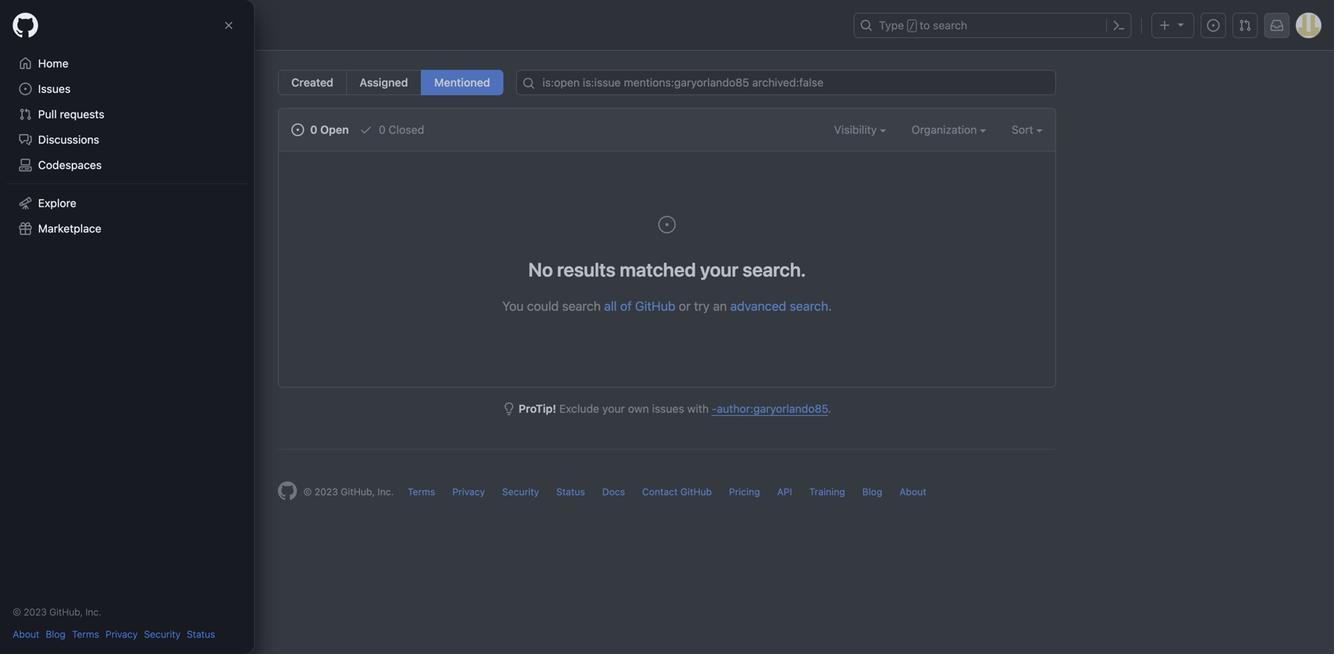 Task type: vqa. For each thing, say whether or not it's contained in the screenshot.
the rightmost status
yes



Task type: describe. For each thing, give the bounding box(es) containing it.
home link
[[13, 51, 242, 76]]

1 horizontal spatial search
[[790, 299, 829, 314]]

-author:garyorlando85 link
[[712, 402, 828, 416]]

marketplace
[[38, 222, 101, 235]]

you
[[502, 299, 524, 314]]

training link
[[810, 487, 846, 498]]

sort
[[1012, 123, 1034, 136]]

issue opened image inside 0 open "link"
[[292, 124, 304, 136]]

0 closed link
[[360, 122, 424, 138]]

search image
[[523, 77, 536, 90]]

0 vertical spatial security
[[502, 487, 539, 498]]

pull requests
[[38, 108, 104, 121]]

author:garyorlando85
[[717, 402, 828, 416]]

to
[[920, 19, 930, 32]]

search.
[[743, 259, 806, 281]]

0 vertical spatial status
[[557, 487, 585, 498]]

advanced
[[731, 299, 787, 314]]

0 vertical spatial © 2023 github, inc.
[[303, 487, 394, 498]]

results
[[557, 259, 616, 281]]

status link inside dialog
[[187, 628, 215, 642]]

0 vertical spatial .
[[829, 299, 832, 314]]

protip! exclude your own issues with -author:garyorlando85 .
[[519, 402, 832, 416]]

plus image
[[1159, 19, 1172, 32]]

explore
[[38, 197, 76, 210]]

home
[[38, 57, 69, 70]]

created link
[[278, 70, 347, 95]]

codespaces link
[[13, 153, 242, 178]]

issues link
[[13, 76, 242, 102]]

open global navigation menu image
[[19, 19, 32, 32]]

an
[[713, 299, 727, 314]]

no results matched your search.
[[529, 259, 806, 281]]

or
[[679, 299, 691, 314]]

about for about
[[900, 487, 927, 498]]

contact github
[[642, 487, 712, 498]]

0 vertical spatial ©
[[303, 487, 312, 498]]

close image
[[222, 19, 235, 32]]

type
[[879, 19, 905, 32]]

0 vertical spatial terms link
[[408, 487, 435, 498]]

sort button
[[1012, 122, 1043, 138]]

notifications image
[[1271, 19, 1284, 32]]

© inside dialog
[[13, 607, 21, 618]]

0 for open
[[310, 123, 318, 136]]

0 horizontal spatial search
[[562, 299, 601, 314]]

issue opened image
[[658, 215, 677, 234]]

exclude
[[560, 402, 600, 416]]

api
[[778, 487, 793, 498]]

0 horizontal spatial privacy
[[106, 629, 138, 640]]

no
[[529, 259, 553, 281]]

0 horizontal spatial github,
[[49, 607, 83, 618]]

codespaces
[[38, 158, 102, 172]]

Search all issues text field
[[517, 70, 1057, 95]]

visibility
[[834, 123, 880, 136]]

command palette image
[[1113, 19, 1126, 32]]

0 open
[[307, 123, 349, 136]]



Task type: locate. For each thing, give the bounding box(es) containing it.
blog
[[863, 487, 883, 498], [46, 629, 66, 640]]

© 2023 github, inc. up about blog terms privacy security status
[[13, 607, 101, 618]]

1 horizontal spatial terms link
[[408, 487, 435, 498]]

try
[[694, 299, 710, 314]]

1 horizontal spatial © 2023 github, inc.
[[303, 487, 394, 498]]

footer containing © 2023 github, inc.
[[265, 449, 1069, 541]]

0 vertical spatial blog link
[[863, 487, 883, 498]]

docs link
[[602, 487, 625, 498]]

training
[[810, 487, 846, 498]]

1 horizontal spatial terms
[[408, 487, 435, 498]]

1 horizontal spatial security link
[[502, 487, 539, 498]]

0 horizontal spatial github
[[635, 299, 676, 314]]

issue opened image left 0 open
[[292, 124, 304, 136]]

github
[[635, 299, 676, 314], [681, 487, 712, 498]]

about blog terms privacy security status
[[13, 629, 215, 640]]

terms link inside dialog
[[72, 628, 99, 642]]

github right of
[[635, 299, 676, 314]]

pricing link
[[729, 487, 760, 498]]

1 vertical spatial blog link
[[46, 628, 66, 642]]

0 open link
[[292, 122, 349, 138]]

0 vertical spatial status link
[[557, 487, 585, 498]]

could
[[527, 299, 559, 314]]

.
[[829, 299, 832, 314], [828, 402, 832, 416]]

visibility button
[[834, 122, 887, 138]]

with
[[688, 402, 709, 416]]

1 horizontal spatial github,
[[341, 487, 375, 498]]

0 vertical spatial github
[[635, 299, 676, 314]]

github right contact
[[681, 487, 712, 498]]

© 2023 github, inc. inside dialog
[[13, 607, 101, 618]]

check image
[[360, 124, 373, 136]]

1 vertical spatial 2023
[[24, 607, 47, 618]]

2 0 from the left
[[379, 123, 386, 136]]

1 vertical spatial terms
[[72, 629, 99, 640]]

0 horizontal spatial issue opened image
[[292, 124, 304, 136]]

0 vertical spatial about
[[900, 487, 927, 498]]

contact
[[642, 487, 678, 498]]

0 horizontal spatial 0
[[310, 123, 318, 136]]

closed
[[389, 123, 424, 136]]

1 vertical spatial © 2023 github, inc.
[[13, 607, 101, 618]]

1 horizontal spatial status
[[557, 487, 585, 498]]

terms link
[[408, 487, 435, 498], [72, 628, 99, 642]]

0 vertical spatial 2023
[[315, 487, 338, 498]]

1 vertical spatial about
[[13, 629, 39, 640]]

pull
[[38, 108, 57, 121]]

list
[[83, 13, 845, 38]]

0 horizontal spatial blog
[[46, 629, 66, 640]]

0 horizontal spatial ©
[[13, 607, 21, 618]]

of
[[620, 299, 632, 314]]

pull requests link
[[13, 102, 242, 127]]

issue opened image left git pull request icon
[[1208, 19, 1220, 32]]

dialog
[[0, 0, 254, 655]]

advanced search link
[[731, 299, 829, 314]]

1 vertical spatial github,
[[49, 607, 83, 618]]

open
[[320, 123, 349, 136]]

github, up about blog terms privacy security status
[[49, 607, 83, 618]]

0 horizontal spatial 2023
[[24, 607, 47, 618]]

2 horizontal spatial search
[[933, 19, 968, 32]]

issue opened image
[[1208, 19, 1220, 32], [292, 124, 304, 136]]

/
[[909, 21, 915, 32]]

1 vertical spatial status
[[187, 629, 215, 640]]

0 horizontal spatial © 2023 github, inc.
[[13, 607, 101, 618]]

0 left open
[[310, 123, 318, 136]]

own
[[628, 402, 649, 416]]

about
[[900, 487, 927, 498], [13, 629, 39, 640]]

triangle down image
[[1175, 18, 1188, 31]]

assigned
[[360, 76, 408, 89]]

1 vertical spatial terms link
[[72, 628, 99, 642]]

issues element
[[278, 70, 504, 95]]

security
[[502, 487, 539, 498], [144, 629, 181, 640]]

protip!
[[519, 402, 557, 416]]

blog link
[[863, 487, 883, 498], [46, 628, 66, 642]]

© 2023 github, inc. right homepage icon
[[303, 487, 394, 498]]

0 vertical spatial privacy
[[453, 487, 485, 498]]

0 vertical spatial inc.
[[378, 487, 394, 498]]

1 horizontal spatial status link
[[557, 487, 585, 498]]

1 vertical spatial privacy
[[106, 629, 138, 640]]

dialog containing home
[[0, 0, 254, 655]]

your left the own
[[603, 402, 625, 416]]

0 horizontal spatial about
[[13, 629, 39, 640]]

0 vertical spatial security link
[[502, 487, 539, 498]]

you could search all of github or try an advanced search .
[[502, 299, 832, 314]]

1 horizontal spatial 2023
[[315, 487, 338, 498]]

-
[[712, 402, 717, 416]]

github, right homepage icon
[[341, 487, 375, 498]]

0 vertical spatial github,
[[341, 487, 375, 498]]

1 0 from the left
[[310, 123, 318, 136]]

docs
[[602, 487, 625, 498]]

light bulb image
[[503, 403, 516, 416]]

1 vertical spatial github
[[681, 487, 712, 498]]

discussions
[[38, 133, 99, 146]]

1 vertical spatial privacy link
[[106, 628, 138, 642]]

1 horizontal spatial ©
[[303, 487, 312, 498]]

created
[[292, 76, 334, 89]]

privacy link
[[453, 487, 485, 498], [106, 628, 138, 642]]

1 vertical spatial security
[[144, 629, 181, 640]]

about for about blog terms privacy security status
[[13, 629, 39, 640]]

0 horizontal spatial status link
[[187, 628, 215, 642]]

issues
[[652, 402, 685, 416]]

matched
[[620, 259, 696, 281]]

1 horizontal spatial blog link
[[863, 487, 883, 498]]

1 horizontal spatial about
[[900, 487, 927, 498]]

0 horizontal spatial privacy link
[[106, 628, 138, 642]]

1 horizontal spatial issue opened image
[[1208, 19, 1220, 32]]

requests
[[60, 108, 104, 121]]

discussions link
[[13, 127, 242, 153]]

0 horizontal spatial about link
[[13, 628, 39, 642]]

issues
[[38, 82, 71, 95]]

0 horizontal spatial terms link
[[72, 628, 99, 642]]

search down 'search.'
[[790, 299, 829, 314]]

marketplace link
[[13, 216, 242, 242]]

0 horizontal spatial status
[[187, 629, 215, 640]]

1 horizontal spatial blog
[[863, 487, 883, 498]]

security inside dialog
[[144, 629, 181, 640]]

terms
[[408, 487, 435, 498], [72, 629, 99, 640]]

git pull request image
[[1239, 19, 1252, 32]]

0 horizontal spatial your
[[603, 402, 625, 416]]

0 vertical spatial terms
[[408, 487, 435, 498]]

security link
[[502, 487, 539, 498], [144, 628, 181, 642]]

1 horizontal spatial inc.
[[378, 487, 394, 498]]

1 horizontal spatial github
[[681, 487, 712, 498]]

api link
[[778, 487, 793, 498]]

type / to search
[[879, 19, 968, 32]]

0 vertical spatial blog
[[863, 487, 883, 498]]

© 2023 github, inc.
[[303, 487, 394, 498], [13, 607, 101, 618]]

1 vertical spatial about link
[[13, 628, 39, 642]]

1 vertical spatial blog
[[46, 629, 66, 640]]

2023 inside dialog
[[24, 607, 47, 618]]

all
[[604, 299, 617, 314]]

organization
[[912, 123, 980, 136]]

all of github link
[[604, 299, 676, 314]]

1 vertical spatial inc.
[[85, 607, 101, 618]]

about link
[[900, 487, 927, 498], [13, 628, 39, 642]]

github,
[[341, 487, 375, 498], [49, 607, 83, 618]]

footer
[[265, 449, 1069, 541]]

search left all
[[562, 299, 601, 314]]

1 horizontal spatial privacy
[[453, 487, 485, 498]]

1 vertical spatial .
[[828, 402, 832, 416]]

1 horizontal spatial your
[[700, 259, 739, 281]]

terms inside dialog
[[72, 629, 99, 640]]

explore link
[[13, 191, 242, 216]]

inc.
[[378, 487, 394, 498], [85, 607, 101, 618]]

0 right check image
[[379, 123, 386, 136]]

1 horizontal spatial privacy link
[[453, 487, 485, 498]]

©
[[303, 487, 312, 498], [13, 607, 21, 618]]

0 for closed
[[379, 123, 386, 136]]

0 horizontal spatial terms
[[72, 629, 99, 640]]

1 vertical spatial status link
[[187, 628, 215, 642]]

0
[[310, 123, 318, 136], [379, 123, 386, 136]]

status link
[[557, 487, 585, 498], [187, 628, 215, 642]]

0 horizontal spatial blog link
[[46, 628, 66, 642]]

pricing
[[729, 487, 760, 498]]

1 vertical spatial issue opened image
[[292, 124, 304, 136]]

blog inside dialog
[[46, 629, 66, 640]]

1 vertical spatial security link
[[144, 628, 181, 642]]

Issues search field
[[517, 70, 1057, 95]]

2023
[[315, 487, 338, 498], [24, 607, 47, 618]]

your up an
[[700, 259, 739, 281]]

status
[[557, 487, 585, 498], [187, 629, 215, 640]]

search
[[933, 19, 968, 32], [562, 299, 601, 314], [790, 299, 829, 314]]

assigned link
[[346, 70, 422, 95]]

1 horizontal spatial security
[[502, 487, 539, 498]]

0 vertical spatial your
[[700, 259, 739, 281]]

homepage image
[[278, 482, 297, 501]]

privacy
[[453, 487, 485, 498], [106, 629, 138, 640]]

0 horizontal spatial security link
[[144, 628, 181, 642]]

contact github link
[[642, 487, 712, 498]]

0 horizontal spatial security
[[144, 629, 181, 640]]

1 horizontal spatial about link
[[900, 487, 927, 498]]

your
[[700, 259, 739, 281], [603, 402, 625, 416]]

0 vertical spatial privacy link
[[453, 487, 485, 498]]

0 vertical spatial issue opened image
[[1208, 19, 1220, 32]]

0 inside "link"
[[310, 123, 318, 136]]

organization button
[[912, 122, 987, 138]]

search right to
[[933, 19, 968, 32]]

0 horizontal spatial inc.
[[85, 607, 101, 618]]

0 closed
[[376, 123, 424, 136]]

0 vertical spatial about link
[[900, 487, 927, 498]]

1 vertical spatial ©
[[13, 607, 21, 618]]

1 vertical spatial your
[[603, 402, 625, 416]]

1 horizontal spatial 0
[[379, 123, 386, 136]]



